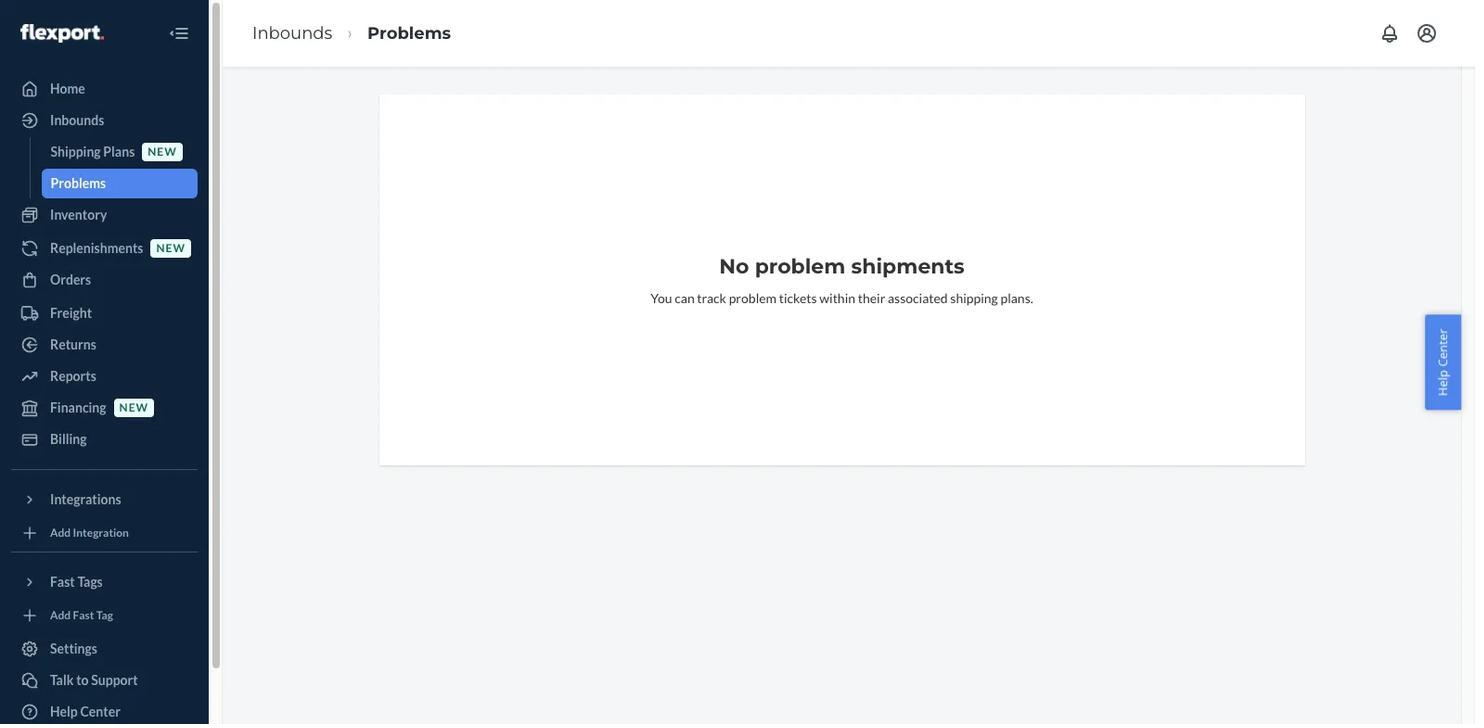 Task type: locate. For each thing, give the bounding box(es) containing it.
1 vertical spatial center
[[80, 704, 121, 720]]

0 horizontal spatial help
[[50, 704, 78, 720]]

add
[[50, 527, 71, 540], [50, 609, 71, 623]]

1 horizontal spatial help
[[1435, 370, 1452, 396]]

fast tags button
[[11, 568, 198, 598]]

1 vertical spatial inbounds link
[[11, 106, 198, 135]]

0 horizontal spatial problems
[[51, 175, 106, 191]]

fast tags
[[50, 574, 103, 590]]

1 vertical spatial help center
[[50, 704, 121, 720]]

fast
[[50, 574, 75, 590], [73, 609, 94, 623]]

0 horizontal spatial help center
[[50, 704, 121, 720]]

settings link
[[11, 635, 198, 664]]

add left integration on the bottom
[[50, 527, 71, 540]]

freight
[[50, 305, 92, 321]]

add inside 'link'
[[50, 527, 71, 540]]

1 horizontal spatial problems
[[368, 23, 451, 43]]

1 horizontal spatial inbounds link
[[252, 23, 333, 43]]

returns link
[[11, 330, 198, 360]]

0 horizontal spatial center
[[80, 704, 121, 720]]

add up settings
[[50, 609, 71, 623]]

you can track problem tickets within their associated shipping plans.
[[651, 290, 1034, 306]]

0 vertical spatial inbounds
[[252, 23, 333, 43]]

new right plans
[[148, 145, 177, 159]]

financing
[[50, 400, 106, 416]]

support
[[91, 673, 138, 689]]

new
[[148, 145, 177, 159], [156, 242, 186, 256], [119, 401, 149, 415]]

plans.
[[1001, 290, 1034, 306]]

problem up the tickets
[[755, 254, 846, 279]]

new up orders link
[[156, 242, 186, 256]]

no
[[719, 254, 749, 279]]

1 vertical spatial problem
[[729, 290, 777, 306]]

reports link
[[11, 362, 198, 392]]

0 horizontal spatial problems link
[[41, 169, 198, 199]]

0 vertical spatial problems
[[368, 23, 451, 43]]

inbounds link
[[252, 23, 333, 43], [11, 106, 198, 135]]

shipping
[[51, 144, 101, 160]]

0 vertical spatial problems link
[[368, 23, 451, 43]]

billing link
[[11, 425, 198, 455]]

new for shipping plans
[[148, 145, 177, 159]]

1 horizontal spatial help center
[[1435, 329, 1452, 396]]

0 vertical spatial add
[[50, 527, 71, 540]]

problem down no
[[729, 290, 777, 306]]

within
[[820, 290, 856, 306]]

their
[[858, 290, 886, 306]]

1 vertical spatial problems link
[[41, 169, 198, 199]]

problems inside breadcrumbs navigation
[[368, 23, 451, 43]]

fast left tag
[[73, 609, 94, 623]]

problem
[[755, 254, 846, 279], [729, 290, 777, 306]]

breadcrumbs navigation
[[238, 6, 466, 61]]

track
[[697, 290, 727, 306]]

1 vertical spatial help
[[50, 704, 78, 720]]

1 vertical spatial inbounds
[[50, 112, 104, 128]]

0 vertical spatial new
[[148, 145, 177, 159]]

help center
[[1435, 329, 1452, 396], [50, 704, 121, 720]]

tags
[[77, 574, 103, 590]]

billing
[[50, 432, 87, 447]]

0 vertical spatial center
[[1435, 329, 1452, 367]]

flexport logo image
[[20, 24, 104, 42]]

inventory
[[50, 207, 107, 223]]

shipping plans
[[51, 144, 135, 160]]

help center button
[[1426, 315, 1462, 410]]

help
[[1435, 370, 1452, 396], [50, 704, 78, 720]]

open account menu image
[[1416, 22, 1438, 45]]

2 add from the top
[[50, 609, 71, 623]]

2 vertical spatial new
[[119, 401, 149, 415]]

returns
[[50, 337, 96, 353]]

add for add integration
[[50, 527, 71, 540]]

0 horizontal spatial inbounds
[[50, 112, 104, 128]]

to
[[76, 673, 89, 689]]

1 vertical spatial add
[[50, 609, 71, 623]]

0 vertical spatial help center
[[1435, 329, 1452, 396]]

1 vertical spatial new
[[156, 242, 186, 256]]

1 horizontal spatial inbounds
[[252, 23, 333, 43]]

center
[[1435, 329, 1452, 367], [80, 704, 121, 720]]

problems link
[[368, 23, 451, 43], [41, 169, 198, 199]]

you
[[651, 290, 672, 306]]

plans
[[103, 144, 135, 160]]

1 vertical spatial problems
[[51, 175, 106, 191]]

0 vertical spatial help
[[1435, 370, 1452, 396]]

new down reports link
[[119, 401, 149, 415]]

fast left tags
[[50, 574, 75, 590]]

problems
[[368, 23, 451, 43], [51, 175, 106, 191]]

1 horizontal spatial center
[[1435, 329, 1452, 367]]

0 vertical spatial fast
[[50, 574, 75, 590]]

1 horizontal spatial problems link
[[368, 23, 451, 43]]

new for replenishments
[[156, 242, 186, 256]]

1 vertical spatial fast
[[73, 609, 94, 623]]

0 vertical spatial inbounds link
[[252, 23, 333, 43]]

shipping
[[951, 290, 998, 306]]

replenishments
[[50, 240, 143, 256]]

1 add from the top
[[50, 527, 71, 540]]

home
[[50, 81, 85, 97]]

inbounds inside breadcrumbs navigation
[[252, 23, 333, 43]]

help inside button
[[1435, 370, 1452, 396]]

inbounds
[[252, 23, 333, 43], [50, 112, 104, 128]]



Task type: describe. For each thing, give the bounding box(es) containing it.
no problem shipments
[[719, 254, 965, 279]]

0 vertical spatial problem
[[755, 254, 846, 279]]

can
[[675, 290, 695, 306]]

orders
[[50, 272, 91, 288]]

talk to support
[[50, 673, 138, 689]]

freight link
[[11, 299, 198, 329]]

add integration
[[50, 527, 129, 540]]

integration
[[73, 527, 129, 540]]

settings
[[50, 641, 97, 657]]

add fast tag link
[[11, 605, 198, 627]]

fast inside dropdown button
[[50, 574, 75, 590]]

inventory link
[[11, 200, 198, 230]]

tag
[[96, 609, 113, 623]]

talk to support button
[[11, 666, 198, 696]]

add fast tag
[[50, 609, 113, 623]]

shipments
[[851, 254, 965, 279]]

new for financing
[[119, 401, 149, 415]]

close navigation image
[[168, 22, 190, 45]]

home link
[[11, 74, 198, 104]]

tickets
[[779, 290, 817, 306]]

help center inside button
[[1435, 329, 1452, 396]]

add integration link
[[11, 522, 198, 545]]

add for add fast tag
[[50, 609, 71, 623]]

help center link
[[11, 698, 198, 725]]

orders link
[[11, 265, 198, 295]]

inbounds link inside breadcrumbs navigation
[[252, 23, 333, 43]]

associated
[[888, 290, 948, 306]]

open notifications image
[[1379, 22, 1401, 45]]

integrations
[[50, 492, 121, 508]]

reports
[[50, 368, 96, 384]]

center inside button
[[1435, 329, 1452, 367]]

talk
[[50, 673, 74, 689]]

0 horizontal spatial inbounds link
[[11, 106, 198, 135]]

integrations button
[[11, 485, 198, 515]]



Task type: vqa. For each thing, say whether or not it's contained in the screenshot.
new corresponding to Financing
yes



